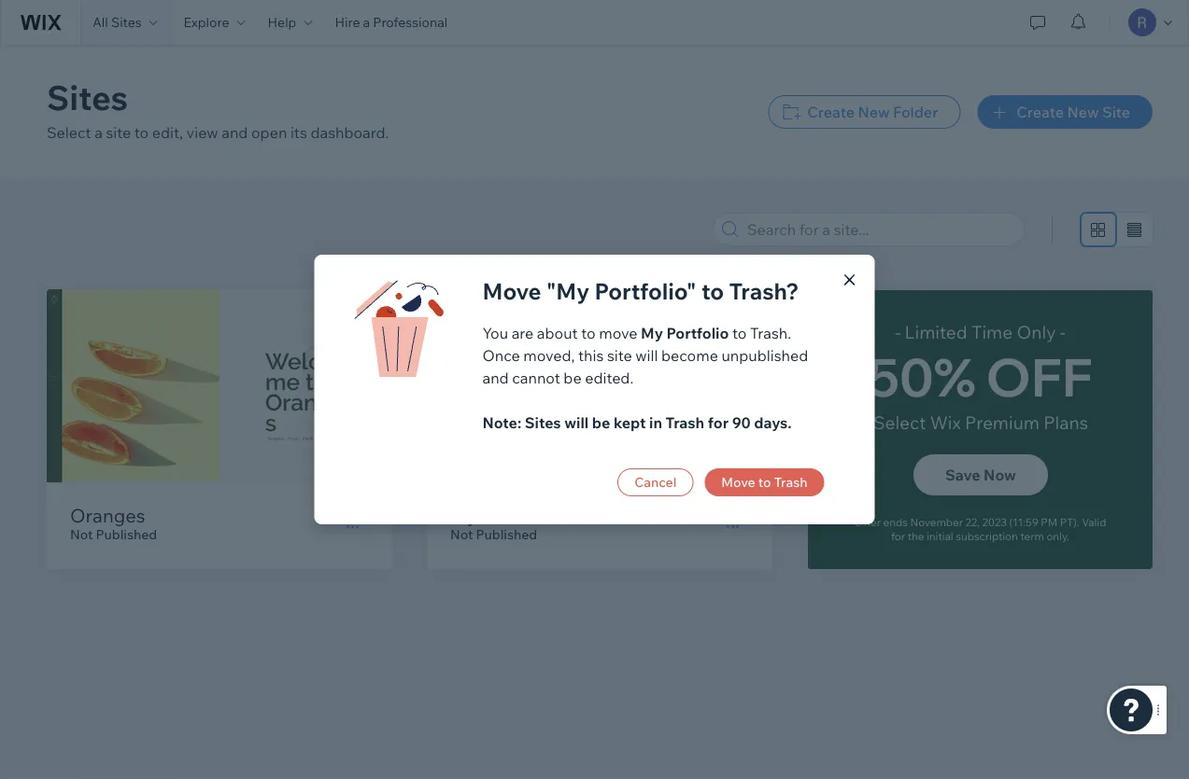 Task type: locate. For each thing, give the bounding box(es) containing it.
0 horizontal spatial my
[[450, 504, 477, 527]]

1 vertical spatial and
[[482, 369, 509, 388]]

to left edit,
[[134, 123, 149, 142]]

now right the save
[[984, 466, 1016, 485]]

select
[[47, 123, 91, 142], [873, 412, 926, 434]]

1 horizontal spatial :
[[1017, 310, 1030, 364]]

sites right note: on the left bottom of page
[[525, 414, 561, 432]]

0 horizontal spatial portfolio
[[481, 504, 555, 527]]

now up (11:59
[[996, 468, 1029, 486]]

1 horizontal spatial site
[[607, 347, 632, 365]]

pt).
[[1060, 516, 1079, 529]]

portfolio
[[667, 324, 729, 343], [481, 504, 555, 527]]

site
[[1102, 103, 1130, 121]]

sites for all sites
[[111, 14, 142, 30]]

now inside "link"
[[996, 468, 1029, 486]]

0 vertical spatial my
[[641, 324, 663, 343]]

50%
[[867, 344, 976, 410]]

1 horizontal spatial select
[[873, 412, 926, 434]]

are
[[512, 324, 534, 343]]

0 vertical spatial sites
[[111, 14, 142, 30]]

new left site
[[1067, 103, 1099, 121]]

0 horizontal spatial select
[[47, 123, 91, 142]]

hours
[[955, 312, 994, 329], [868, 435, 903, 450]]

sites
[[111, 14, 142, 30], [47, 76, 128, 118], [525, 414, 561, 432]]

1 vertical spatial will
[[564, 414, 589, 432]]

1 vertical spatial select
[[873, 412, 926, 434]]

not
[[70, 527, 93, 543], [450, 527, 473, 543]]

0 vertical spatial select
[[47, 123, 91, 142]]

2 new from the left
[[1067, 103, 1099, 121]]

my
[[641, 324, 663, 343], [450, 504, 477, 527]]

trash right in
[[666, 414, 704, 432]]

0 vertical spatial move
[[482, 277, 541, 305]]

now
[[984, 466, 1016, 485], [996, 468, 1029, 486]]

to left trash.
[[732, 324, 747, 343]]

site
[[106, 123, 131, 142], [607, 347, 632, 365]]

will inside the to trash. once moved, this site will become unpublished and cannot be edited.
[[635, 347, 658, 365]]

1 horizontal spatial -
[[1060, 321, 1066, 344]]

1 horizontal spatial not
[[450, 527, 473, 543]]

0 horizontal spatial site
[[106, 123, 131, 142]]

term
[[1020, 530, 1044, 543], [1015, 532, 1037, 545]]

site down move
[[607, 347, 632, 365]]

a right hire
[[363, 14, 370, 30]]

sites select a site to edit, view and open its dashboard.
[[47, 76, 389, 142]]

and down once
[[482, 369, 509, 388]]

1 horizontal spatial and
[[482, 369, 509, 388]]

- left limited
[[895, 321, 901, 344]]

help button
[[256, 0, 324, 45]]

be left kept
[[592, 414, 610, 432]]

trash.
[[750, 324, 791, 343]]

for inside offer ends november 22, 2023 (11:59 pm pt). valid for the initial subscription term only.
[[891, 530, 905, 543]]

only
[[1017, 321, 1056, 344]]

sale valid for the initial subscription term on select plans.
[[842, 532, 1115, 545]]

2 vertical spatial sites
[[525, 414, 561, 432]]

moved,
[[523, 347, 575, 365]]

move
[[482, 277, 541, 305], [721, 475, 755, 491]]

- right "only"
[[1060, 321, 1066, 344]]

1 vertical spatial a
[[95, 123, 103, 142]]

now for save now
[[984, 466, 1016, 485]]

and inside the to trash. once moved, this site will become unpublished and cannot be edited.
[[482, 369, 509, 388]]

1 not from the left
[[70, 527, 93, 543]]

move inside button
[[721, 475, 755, 491]]

: right 34
[[930, 310, 942, 364]]

0 vertical spatial and
[[222, 123, 248, 142]]

trash down the "days."
[[774, 475, 807, 491]]

upgrade
[[930, 468, 992, 486]]

off
[[986, 344, 1093, 410]]

time
[[971, 321, 1013, 344]]

and right view
[[222, 123, 248, 142]]

1 horizontal spatial move
[[721, 475, 755, 491]]

0 horizontal spatial new
[[858, 103, 890, 121]]

to down the "days."
[[758, 475, 771, 491]]

0 horizontal spatial -
[[895, 321, 901, 344]]

create for create new site
[[1017, 103, 1064, 121]]

0 vertical spatial be
[[564, 369, 582, 388]]

a left edit,
[[95, 123, 103, 142]]

a
[[363, 14, 370, 30], [95, 123, 103, 142]]

not inside my portfolio not published
[[450, 527, 473, 543]]

now for upgrade now
[[996, 468, 1029, 486]]

-
[[895, 321, 901, 344], [1060, 321, 1066, 344]]

1 - from the left
[[895, 321, 901, 344]]

0 horizontal spatial published
[[96, 527, 157, 543]]

1 horizontal spatial create
[[1017, 103, 1064, 121]]

offer ends november 22, 2023 (11:59 pm pt). valid for the initial subscription term only.
[[854, 516, 1106, 543]]

1 the from the top
[[908, 530, 924, 543]]

upgrade now
[[930, 468, 1029, 486]]

2 create from the left
[[1017, 103, 1064, 121]]

1 vertical spatial trash
[[774, 475, 807, 491]]

:
[[930, 310, 942, 364], [1017, 310, 1030, 364]]

0 horizontal spatial be
[[564, 369, 582, 388]]

subscription down 22,
[[953, 532, 1012, 545]]

hours down the 50%
[[868, 435, 903, 450]]

create inside button
[[807, 103, 855, 121]]

1 horizontal spatial new
[[1067, 103, 1099, 121]]

0 horizontal spatial not
[[70, 527, 93, 543]]

new inside create new site button
[[1067, 103, 1099, 121]]

new inside create new folder button
[[858, 103, 890, 121]]

hire
[[335, 14, 360, 30]]

create for create new folder
[[807, 103, 855, 121]]

1 vertical spatial sites
[[47, 76, 128, 118]]

and inside the sites select a site to edit, view and open its dashboard.
[[222, 123, 248, 142]]

initial
[[927, 530, 953, 543], [925, 532, 950, 545]]

will down move
[[635, 347, 658, 365]]

its
[[290, 123, 307, 142]]

site left edit,
[[106, 123, 131, 142]]

select wix premium plans
[[873, 412, 1088, 434]]

and
[[222, 123, 248, 142], [482, 369, 509, 388]]

0 horizontal spatial move
[[482, 277, 541, 305]]

valid
[[866, 532, 888, 545]]

note: sites will be kept in trash for 90 days.
[[482, 414, 792, 432]]

0 vertical spatial a
[[363, 14, 370, 30]]

2 published from the left
[[476, 527, 537, 543]]

0 vertical spatial site
[[106, 123, 131, 142]]

1 vertical spatial be
[[592, 414, 610, 432]]

you
[[482, 324, 508, 343]]

0 horizontal spatial and
[[222, 123, 248, 142]]

1 horizontal spatial be
[[592, 414, 610, 432]]

1 horizontal spatial portfolio
[[667, 324, 729, 343]]

move to trash button
[[705, 469, 824, 497]]

for
[[708, 414, 729, 432], [891, 530, 905, 543], [891, 532, 904, 545]]

0 horizontal spatial a
[[95, 123, 103, 142]]

cancel
[[634, 475, 677, 491]]

plans.
[[1087, 532, 1115, 545]]

sites right all
[[111, 14, 142, 30]]

0 horizontal spatial create
[[807, 103, 855, 121]]

create new folder button
[[768, 95, 961, 129]]

create inside button
[[1017, 103, 1064, 121]]

will
[[635, 347, 658, 365], [564, 414, 589, 432]]

to inside button
[[758, 475, 771, 491]]

move up are
[[482, 277, 541, 305]]

1 horizontal spatial will
[[635, 347, 658, 365]]

hours right final at the right of page
[[955, 312, 994, 329]]

2023
[[982, 516, 1007, 529]]

trash
[[666, 414, 704, 432], [774, 475, 807, 491]]

site inside the sites select a site to edit, view and open its dashboard.
[[106, 123, 131, 142]]

1 vertical spatial move
[[721, 475, 755, 491]]

move down 90
[[721, 475, 755, 491]]

new left folder
[[858, 103, 890, 121]]

get
[[1015, 312, 1038, 329]]

1 create from the left
[[807, 103, 855, 121]]

1 horizontal spatial hours
[[955, 312, 994, 329]]

published inside my portfolio not published
[[476, 527, 537, 543]]

become
[[661, 347, 718, 365]]

sites down all
[[47, 76, 128, 118]]

create
[[807, 103, 855, 121], [1017, 103, 1064, 121]]

1 vertical spatial site
[[607, 347, 632, 365]]

34 : 03 : 42
[[868, 310, 1092, 364]]

sites inside the sites select a site to edit, view and open its dashboard.
[[47, 76, 128, 118]]

move
[[599, 324, 637, 343]]

: right "time"
[[1017, 310, 1030, 364]]

minutes
[[952, 435, 998, 450]]

subscription down 2023
[[956, 530, 1018, 543]]

1 published from the left
[[96, 527, 157, 543]]

all sites
[[92, 14, 142, 30]]

subscription
[[956, 530, 1018, 543], [953, 532, 1012, 545]]

the inside offer ends november 22, 2023 (11:59 pm pt). valid for the initial subscription term only.
[[908, 530, 924, 543]]

0 horizontal spatial trash
[[666, 414, 704, 432]]

2 not from the left
[[450, 527, 473, 543]]

new for site
[[1067, 103, 1099, 121]]

move "my portfolio" to trash?
[[482, 277, 799, 305]]

0 horizontal spatial hours
[[868, 435, 903, 450]]

will left kept
[[564, 414, 589, 432]]

plans
[[1044, 412, 1088, 434]]

subscription inside offer ends november 22, 2023 (11:59 pm pt). valid for the initial subscription term only.
[[956, 530, 1018, 543]]

limited
[[905, 321, 967, 344]]

03
[[955, 310, 1005, 364]]

create left folder
[[807, 103, 855, 121]]

0 vertical spatial portfolio
[[667, 324, 729, 343]]

create new site button
[[977, 95, 1153, 129]]

2 the from the top
[[907, 532, 922, 545]]

be down this
[[564, 369, 582, 388]]

pm
[[1041, 516, 1058, 529]]

new
[[858, 103, 890, 121], [1067, 103, 1099, 121]]

1 vertical spatial my
[[450, 504, 477, 527]]

create left site
[[1017, 103, 1064, 121]]

note:
[[482, 414, 521, 432]]

published
[[96, 527, 157, 543], [476, 527, 537, 543]]

to inside the to trash. once moved, this site will become unpublished and cannot be edited.
[[732, 324, 747, 343]]

ends
[[883, 516, 908, 529]]

edited.
[[585, 369, 634, 388]]

1 horizontal spatial my
[[641, 324, 663, 343]]

0 vertical spatial will
[[635, 347, 658, 365]]

0 horizontal spatial :
[[930, 310, 942, 364]]

days.
[[754, 414, 792, 432]]

1 horizontal spatial trash
[[774, 475, 807, 491]]

1 new from the left
[[858, 103, 890, 121]]

1 vertical spatial portfolio
[[481, 504, 555, 527]]

1 horizontal spatial published
[[476, 527, 537, 543]]



Task type: describe. For each thing, give the bounding box(es) containing it.
42
[[1042, 310, 1092, 364]]

explore
[[184, 14, 229, 30]]

all
[[92, 14, 108, 30]]

wix
[[930, 412, 961, 434]]

be inside the to trash. once moved, this site will become unpublished and cannot be edited.
[[564, 369, 582, 388]]

trash inside move to trash button
[[774, 475, 807, 491]]

to inside the sites select a site to edit, view and open its dashboard.
[[134, 123, 149, 142]]

open
[[251, 123, 287, 142]]

oranges not published
[[70, 504, 157, 543]]

0 vertical spatial hours
[[955, 312, 994, 329]]

new for folder
[[858, 103, 890, 121]]

seconds
[[1026, 436, 1068, 449]]

term inside offer ends november 22, 2023 (11:59 pm pt). valid for the initial subscription term only.
[[1020, 530, 1044, 543]]

select
[[1055, 532, 1084, 545]]

not inside the oranges not published
[[70, 527, 93, 543]]

final
[[921, 312, 952, 329]]

hire a professional
[[335, 14, 448, 30]]

1 : from the left
[[930, 310, 942, 364]]

published inside the oranges not published
[[96, 527, 157, 543]]

2 - from the left
[[1060, 321, 1066, 344]]

1 vertical spatial hours
[[868, 435, 903, 450]]

Search for a site... field
[[742, 214, 1018, 246]]

create new folder
[[807, 103, 938, 121]]

final hours to get
[[921, 312, 1038, 329]]

sites for note: sites will be kept in trash for 90 days.
[[525, 414, 561, 432]]

unpublished
[[722, 347, 808, 365]]

cannot
[[512, 369, 560, 388]]

dashboard.
[[310, 123, 389, 142]]

34
[[868, 310, 918, 364]]

0 vertical spatial trash
[[666, 414, 704, 432]]

hire a professional link
[[324, 0, 459, 45]]

portfolio inside my portfolio not published
[[481, 504, 555, 527]]

professional
[[373, 14, 448, 30]]

cancel button
[[618, 469, 693, 497]]

"my
[[546, 277, 590, 305]]

to left get
[[998, 312, 1011, 329]]

2 : from the left
[[1017, 310, 1030, 364]]

site inside the to trash. once moved, this site will become unpublished and cannot be edited.
[[607, 347, 632, 365]]

create new site
[[1017, 103, 1130, 121]]

save now link
[[914, 455, 1048, 496]]

in
[[649, 414, 662, 432]]

22,
[[965, 516, 980, 529]]

to up this
[[581, 324, 596, 343]]

help
[[268, 14, 296, 30]]

only.
[[1047, 530, 1070, 543]]

select inside the sites select a site to edit, view and open its dashboard.
[[47, 123, 91, 142]]

1 horizontal spatial a
[[363, 14, 370, 30]]

sale
[[842, 532, 863, 545]]

0 horizontal spatial will
[[564, 414, 589, 432]]

you are about to move my portfolio
[[482, 324, 729, 343]]

portfolio"
[[595, 277, 696, 305]]

90
[[732, 414, 751, 432]]

move for move "my portfolio" to trash?
[[482, 277, 541, 305]]

offer
[[854, 516, 881, 529]]

valid
[[1082, 516, 1106, 529]]

initial inside offer ends november 22, 2023 (11:59 pm pt). valid for the initial subscription term only.
[[927, 530, 953, 543]]

oranges
[[70, 504, 145, 527]]

to trash. once moved, this site will become unpublished and cannot be edited.
[[482, 324, 808, 388]]

edit,
[[152, 123, 183, 142]]

once
[[482, 347, 520, 365]]

about
[[537, 324, 578, 343]]

my inside my portfolio not published
[[450, 504, 477, 527]]

trash?
[[729, 277, 799, 305]]

folder
[[893, 103, 938, 121]]

premium
[[965, 412, 1040, 434]]

view
[[186, 123, 218, 142]]

my portfolio not published
[[450, 504, 555, 543]]

save now
[[945, 466, 1016, 485]]

on
[[1040, 532, 1052, 545]]

kept
[[614, 414, 646, 432]]

a inside the sites select a site to edit, view and open its dashboard.
[[95, 123, 103, 142]]

upgrade now link
[[912, 457, 1047, 498]]

move for move to trash
[[721, 475, 755, 491]]

november
[[910, 516, 963, 529]]

save
[[945, 466, 980, 485]]

move to trash
[[721, 475, 807, 491]]

this
[[578, 347, 604, 365]]

(11:59
[[1009, 516, 1038, 529]]

- limited time only - 50% off
[[867, 321, 1093, 410]]

to left the trash?
[[701, 277, 724, 305]]



Task type: vqa. For each thing, say whether or not it's contained in the screenshot.
'and' to the right
yes



